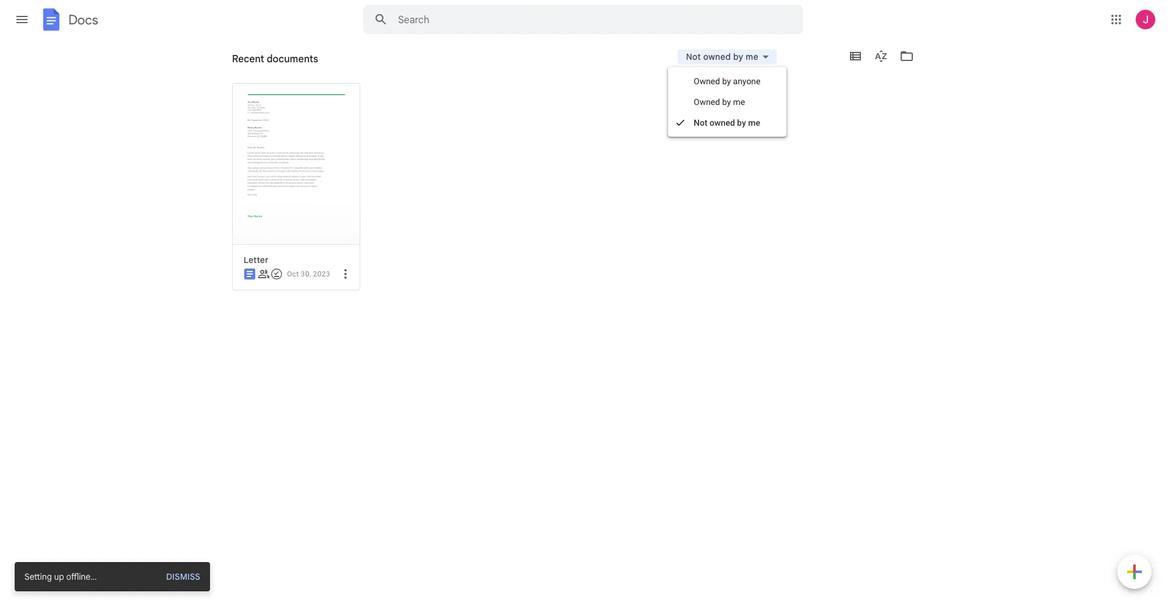 Task type: locate. For each thing, give the bounding box(es) containing it.
documents
[[267, 53, 318, 65], [262, 58, 308, 69]]

0 vertical spatial owned
[[704, 51, 731, 62]]

owned by anyone
[[694, 76, 761, 86]]

1 vertical spatial owned
[[694, 97, 720, 107]]

not owned by me inside dropdown button
[[686, 51, 759, 62]]

recent documents heading
[[232, 39, 318, 78]]

1 vertical spatial not owned by me
[[694, 118, 760, 128]]

docs link
[[39, 7, 98, 34]]

not owned by me down owned by me
[[694, 118, 760, 128]]

Search bar text field
[[398, 14, 773, 26]]

section containing setting up offline…
[[15, 563, 210, 592]]

owned
[[694, 76, 720, 86], [694, 97, 720, 107]]

not owned by me up owned by anyone
[[686, 51, 759, 62]]

owned by me
[[694, 97, 745, 107]]

section
[[15, 563, 210, 592]]

2 owned from the top
[[694, 97, 720, 107]]

dismiss button
[[160, 571, 200, 583]]

owned
[[704, 51, 731, 62], [710, 118, 735, 128]]

0 vertical spatial owned
[[694, 76, 720, 86]]

owned down owned by me
[[710, 118, 735, 128]]

menu
[[668, 67, 787, 137]]

recent documents
[[232, 53, 318, 65], [232, 58, 308, 69]]

owned for owned by anyone
[[694, 76, 720, 86]]

2 recent from the top
[[232, 58, 260, 69]]

by up anyone
[[734, 51, 744, 62]]

oct
[[287, 270, 299, 279]]

dismiss
[[166, 572, 200, 583]]

create new document image
[[1118, 555, 1152, 592]]

last opened by me oct 30, 2023 element
[[287, 270, 330, 279]]

recent
[[232, 53, 264, 65], [232, 58, 260, 69]]

me
[[746, 51, 759, 62], [733, 97, 745, 107], [748, 118, 760, 128]]

0 vertical spatial me
[[746, 51, 759, 62]]

not down owned by me
[[694, 118, 708, 128]]

documents inside recent documents heading
[[267, 53, 318, 65]]

letter
[[244, 255, 269, 266]]

0 vertical spatial not owned by me
[[686, 51, 759, 62]]

not up owned by anyone
[[686, 51, 701, 62]]

owned up owned by me
[[694, 76, 720, 86]]

owned up owned by anyone
[[704, 51, 731, 62]]

not
[[686, 51, 701, 62], [694, 118, 708, 128]]

owned inside dropdown button
[[704, 51, 731, 62]]

None search field
[[363, 5, 803, 34]]

1 owned from the top
[[694, 76, 720, 86]]

by
[[734, 51, 744, 62], [722, 76, 731, 86], [722, 97, 731, 107], [737, 118, 746, 128]]

1 recent documents from the top
[[232, 53, 318, 65]]

owned down owned by anyone
[[694, 97, 720, 107]]

not owned by me
[[686, 51, 759, 62], [694, 118, 760, 128]]

2 recent documents from the top
[[232, 58, 308, 69]]

owned for owned by me
[[694, 97, 720, 107]]

menu containing owned by anyone
[[668, 67, 787, 137]]

1 recent from the top
[[232, 53, 264, 65]]

by inside dropdown button
[[734, 51, 744, 62]]

recent inside heading
[[232, 53, 264, 65]]

0 vertical spatial not
[[686, 51, 701, 62]]

offline…
[[66, 572, 97, 583]]



Task type: describe. For each thing, give the bounding box(es) containing it.
30,
[[301, 270, 311, 279]]

up
[[54, 572, 64, 583]]

1 vertical spatial not
[[694, 118, 708, 128]]

anyone
[[733, 76, 761, 86]]

oct 30, 2023
[[287, 270, 330, 279]]

2023
[[313, 270, 330, 279]]

by down owned by me
[[737, 118, 746, 128]]

setting
[[24, 572, 52, 583]]

letter google docs element
[[244, 255, 355, 266]]

search image
[[369, 7, 393, 32]]

1 vertical spatial owned
[[710, 118, 735, 128]]

me inside dropdown button
[[746, 51, 759, 62]]

not owned by me button
[[678, 49, 777, 64]]

not inside dropdown button
[[686, 51, 701, 62]]

main menu image
[[15, 12, 29, 27]]

1 vertical spatial me
[[733, 97, 745, 107]]

2 vertical spatial me
[[748, 118, 760, 128]]

setting up offline…
[[24, 572, 97, 583]]

by down owned by anyone
[[722, 97, 731, 107]]

by left anyone
[[722, 76, 731, 86]]

docs
[[68, 11, 98, 28]]

letter option
[[226, 0, 360, 607]]



Task type: vqa. For each thing, say whether or not it's contained in the screenshot.
Format associated with Format options
no



